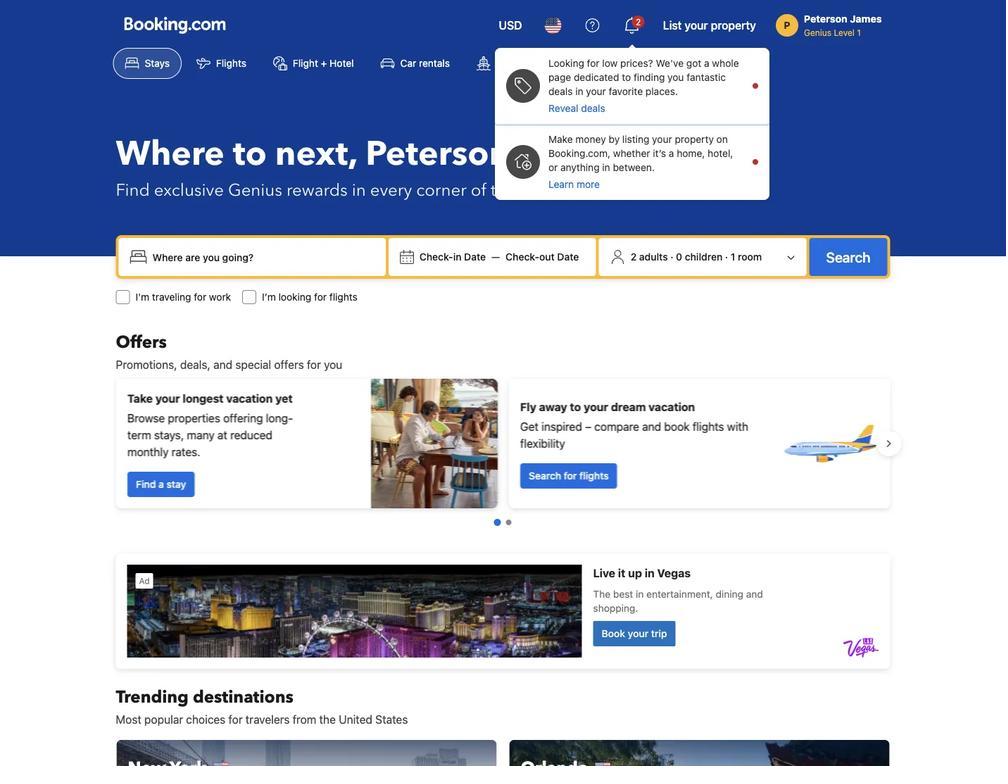 Task type: vqa. For each thing, say whether or not it's contained in the screenshot.
in inside the "Looking for low prices? We've got a whole page dedicated to finding you fantastic deals in your favorite places. Reveal deals"
yes



Task type: describe. For each thing, give the bounding box(es) containing it.
0 horizontal spatial flights
[[329, 291, 358, 303]]

inspired
[[541, 420, 582, 433]]

longest
[[182, 392, 223, 405]]

stays
[[145, 57, 170, 69]]

to inside fly away to your dream vacation get inspired – compare and book flights with flexibility
[[570, 400, 581, 414]]

list your property
[[663, 19, 756, 32]]

i'm traveling for work
[[136, 291, 231, 303]]

level
[[834, 27, 855, 37]]

property inside make money by listing your property on booking.com, whether it's a home, hotel, or anything in between. learn more
[[675, 133, 714, 145]]

cruises
[[496, 57, 531, 69]]

usd button
[[490, 8, 531, 42]]

reduced
[[230, 429, 272, 442]]

reveal
[[549, 102, 579, 114]]

or
[[549, 162, 558, 173]]

page
[[549, 71, 571, 83]]

for inside search for flights link
[[564, 470, 577, 482]]

take
[[127, 392, 152, 405]]

1 inside button
[[731, 251, 735, 263]]

property inside 'link'
[[711, 19, 756, 32]]

0
[[676, 251, 682, 263]]

search button
[[810, 238, 888, 276]]

attractions
[[577, 57, 627, 69]]

yet
[[275, 392, 292, 405]]

flights
[[216, 57, 246, 69]]

destinations
[[193, 686, 294, 709]]

rentals
[[419, 57, 450, 69]]

and inside fly away to your dream vacation get inspired – compare and book flights with flexibility
[[642, 420, 661, 433]]

search for search
[[826, 249, 871, 265]]

where
[[116, 131, 224, 177]]

car rentals
[[400, 57, 450, 69]]

2 check- from the left
[[506, 251, 539, 263]]

a inside make money by listing your property on booking.com, whether it's a home, hotel, or anything in between. learn more
[[669, 148, 674, 159]]

hotel
[[330, 57, 354, 69]]

booking.com image
[[124, 17, 226, 34]]

make
[[549, 133, 573, 145]]

fly away to your dream vacation image
[[781, 394, 879, 493]]

—
[[492, 251, 500, 263]]

you inside looking for low prices? we've got a whole page dedicated to finding you fantastic deals in your favorite places. reveal deals
[[668, 71, 684, 83]]

book
[[664, 420, 689, 433]]

list your property link
[[655, 8, 765, 42]]

taxis
[[708, 57, 729, 69]]

take your longest vacation yet browse properties offering long- term stays, many at reduced monthly rates.
[[127, 392, 293, 459]]

a inside looking for low prices? we've got a whole page dedicated to finding you fantastic deals in your favorite places. reveal deals
[[704, 57, 710, 69]]

1 check- from the left
[[420, 251, 453, 263]]

monthly
[[127, 445, 168, 459]]

offering
[[223, 412, 263, 425]]

airport taxis link
[[642, 48, 741, 79]]

got
[[686, 57, 702, 69]]

list
[[663, 19, 682, 32]]

properties
[[168, 412, 220, 425]]

car rentals link
[[369, 48, 462, 79]]

browse
[[127, 412, 165, 425]]

to inside looking for low prices? we've got a whole page dedicated to finding you fantastic deals in your favorite places. reveal deals
[[622, 71, 631, 83]]

advertisement region
[[116, 554, 890, 669]]

trending
[[116, 686, 189, 709]]

work
[[209, 291, 231, 303]]

1 vertical spatial deals
[[581, 102, 605, 114]]

where to next, peterson? find exclusive genius rewards in every corner of the world!
[[116, 131, 570, 202]]

for inside offers promotions, deals, and special offers for you
[[307, 358, 321, 371]]

2 for 2
[[636, 17, 641, 27]]

2 button
[[615, 8, 649, 42]]

offers
[[116, 331, 167, 354]]

from
[[293, 713, 316, 726]]

deals,
[[180, 358, 210, 371]]

stays link
[[113, 48, 182, 79]]

money
[[576, 133, 606, 145]]

search for flights link
[[520, 463, 617, 489]]

for inside looking for low prices? we've got a whole page dedicated to finding you fantastic deals in your favorite places. reveal deals
[[587, 57, 600, 69]]

p
[[784, 19, 791, 31]]

learn
[[549, 179, 574, 190]]

special
[[235, 358, 271, 371]]

find a stay link
[[127, 472, 194, 497]]

whole
[[712, 57, 739, 69]]

corner
[[416, 179, 467, 202]]

the inside where to next, peterson? find exclusive genius rewards in every corner of the world!
[[491, 179, 516, 202]]

2 date from the left
[[557, 251, 579, 263]]

stays,
[[154, 429, 184, 442]]

on
[[717, 133, 728, 145]]

looking
[[279, 291, 311, 303]]

stay
[[166, 479, 186, 490]]

prices?
[[620, 57, 653, 69]]

2 · from the left
[[725, 251, 728, 263]]

cruises link
[[465, 48, 543, 79]]

united
[[339, 713, 373, 726]]

airport
[[674, 57, 705, 69]]

check-out date button
[[500, 244, 585, 270]]

favorite
[[609, 86, 643, 97]]

peterson?
[[366, 131, 529, 177]]

get
[[520, 420, 538, 433]]

1 inside the peterson james genius level 1
[[857, 27, 861, 37]]

car
[[400, 57, 416, 69]]

for inside trending destinations most popular choices for travelers from the united states
[[229, 713, 243, 726]]

anything
[[561, 162, 600, 173]]

genius inside where to next, peterson? find exclusive genius rewards in every corner of the world!
[[228, 179, 282, 202]]

world!
[[520, 179, 570, 202]]

genius inside the peterson james genius level 1
[[804, 27, 832, 37]]

exclusive
[[154, 179, 224, 202]]

flight + hotel link
[[261, 48, 366, 79]]

find inside where to next, peterson? find exclusive genius rewards in every corner of the world!
[[116, 179, 150, 202]]

to inside where to next, peterson? find exclusive genius rewards in every corner of the world!
[[233, 131, 267, 177]]

peterson
[[804, 13, 848, 25]]

your inside make money by listing your property on booking.com, whether it's a home, hotel, or anything in between. learn more
[[652, 133, 672, 145]]



Task type: locate. For each thing, give the bounding box(es) containing it.
1 horizontal spatial flights
[[579, 470, 609, 482]]

2 vertical spatial to
[[570, 400, 581, 414]]

1 date from the left
[[464, 251, 486, 263]]

1 horizontal spatial genius
[[804, 27, 832, 37]]

1 vertical spatial search
[[529, 470, 561, 482]]

to
[[622, 71, 631, 83], [233, 131, 267, 177], [570, 400, 581, 414]]

0 horizontal spatial 1
[[731, 251, 735, 263]]

1 horizontal spatial to
[[570, 400, 581, 414]]

2 horizontal spatial to
[[622, 71, 631, 83]]

· right children
[[725, 251, 728, 263]]

search for flights
[[529, 470, 609, 482]]

property
[[711, 19, 756, 32], [675, 133, 714, 145]]

for down destinations
[[229, 713, 243, 726]]

2
[[636, 17, 641, 27], [631, 251, 637, 263]]

adults
[[639, 251, 668, 263]]

and inside offers promotions, deals, and special offers for you
[[213, 358, 232, 371]]

for right looking
[[314, 291, 327, 303]]

main content containing offers
[[105, 331, 902, 766]]

0 vertical spatial 1
[[857, 27, 861, 37]]

1 horizontal spatial the
[[491, 179, 516, 202]]

your inside take your longest vacation yet browse properties offering long- term stays, many at reduced monthly rates.
[[155, 392, 180, 405]]

fantastic
[[687, 71, 726, 83]]

for left work
[[194, 291, 206, 303]]

popular
[[144, 713, 183, 726]]

most
[[116, 713, 141, 726]]

+
[[321, 57, 327, 69]]

1 right level
[[857, 27, 861, 37]]

of
[[471, 179, 487, 202]]

james
[[850, 13, 882, 25]]

0 horizontal spatial check-
[[420, 251, 453, 263]]

0 vertical spatial search
[[826, 249, 871, 265]]

genius left rewards
[[228, 179, 282, 202]]

0 vertical spatial you
[[668, 71, 684, 83]]

find inside region
[[136, 479, 156, 490]]

airport taxis
[[674, 57, 729, 69]]

1 vertical spatial you
[[324, 358, 342, 371]]

the inside trending destinations most popular choices for travelers from the united states
[[319, 713, 336, 726]]

out
[[539, 251, 555, 263]]

your
[[685, 19, 708, 32], [586, 86, 606, 97], [652, 133, 672, 145], [155, 392, 180, 405], [584, 400, 608, 414]]

it's
[[653, 148, 666, 159]]

· left "0"
[[671, 251, 674, 263]]

in inside where to next, peterson? find exclusive genius rewards in every corner of the world!
[[352, 179, 366, 202]]

term
[[127, 429, 151, 442]]

2 left 'adults'
[[631, 251, 637, 263]]

search for search for flights
[[529, 470, 561, 482]]

in left every
[[352, 179, 366, 202]]

1 horizontal spatial and
[[642, 420, 661, 433]]

listing
[[622, 133, 650, 145]]

0 vertical spatial the
[[491, 179, 516, 202]]

in left —
[[453, 251, 462, 263]]

genius down peterson in the top right of the page
[[804, 27, 832, 37]]

1 horizontal spatial search
[[826, 249, 871, 265]]

compare
[[594, 420, 639, 433]]

i'm
[[262, 291, 276, 303]]

0 vertical spatial a
[[704, 57, 710, 69]]

2 horizontal spatial a
[[704, 57, 710, 69]]

1 vertical spatial to
[[233, 131, 267, 177]]

and
[[213, 358, 232, 371], [642, 420, 661, 433]]

to right away
[[570, 400, 581, 414]]

flights
[[329, 291, 358, 303], [692, 420, 724, 433], [579, 470, 609, 482]]

with
[[727, 420, 748, 433]]

states
[[375, 713, 408, 726]]

0 vertical spatial find
[[116, 179, 150, 202]]

room
[[738, 251, 762, 263]]

home,
[[677, 148, 705, 159]]

promotions,
[[116, 358, 177, 371]]

check-in date button
[[414, 244, 492, 270]]

1 horizontal spatial you
[[668, 71, 684, 83]]

looking
[[549, 57, 584, 69]]

0 horizontal spatial genius
[[228, 179, 282, 202]]

flight
[[293, 57, 318, 69]]

progress bar
[[494, 519, 512, 526]]

flights left with
[[692, 420, 724, 433]]

deals
[[549, 86, 573, 97], [581, 102, 605, 114]]

your right list
[[685, 19, 708, 32]]

property up home,
[[675, 133, 714, 145]]

2 for 2 adults · 0 children · 1 room
[[631, 251, 637, 263]]

deals right 'reveal'
[[581, 102, 605, 114]]

1 vertical spatial a
[[669, 148, 674, 159]]

you right offers
[[324, 358, 342, 371]]

low
[[602, 57, 618, 69]]

a left stay
[[158, 479, 164, 490]]

1 vertical spatial find
[[136, 479, 156, 490]]

attractions link
[[545, 48, 639, 79]]

Where are you going? field
[[147, 244, 380, 270]]

fly
[[520, 400, 536, 414]]

for
[[587, 57, 600, 69], [194, 291, 206, 303], [314, 291, 327, 303], [307, 358, 321, 371], [564, 470, 577, 482], [229, 713, 243, 726]]

–
[[585, 420, 591, 433]]

check- right —
[[506, 251, 539, 263]]

property up whole
[[711, 19, 756, 32]]

0 vertical spatial 2
[[636, 17, 641, 27]]

find left stay
[[136, 479, 156, 490]]

0 horizontal spatial you
[[324, 358, 342, 371]]

in down dedicated at right top
[[576, 86, 583, 97]]

the right from
[[319, 713, 336, 726]]

1 · from the left
[[671, 251, 674, 263]]

0 horizontal spatial and
[[213, 358, 232, 371]]

1 horizontal spatial ·
[[725, 251, 728, 263]]

1 vertical spatial 2
[[631, 251, 637, 263]]

flexibility
[[520, 437, 565, 450]]

date left —
[[464, 251, 486, 263]]

1 vertical spatial property
[[675, 133, 714, 145]]

region
[[105, 373, 902, 514]]

1 vertical spatial flights
[[692, 420, 724, 433]]

0 horizontal spatial deals
[[549, 86, 573, 97]]

0 horizontal spatial ·
[[671, 251, 674, 263]]

for down flexibility
[[564, 470, 577, 482]]

for up dedicated at right top
[[587, 57, 600, 69]]

0 horizontal spatial date
[[464, 251, 486, 263]]

2 vertical spatial flights
[[579, 470, 609, 482]]

traveling
[[152, 291, 191, 303]]

offers
[[274, 358, 304, 371]]

·
[[671, 251, 674, 263], [725, 251, 728, 263]]

0 horizontal spatial to
[[233, 131, 267, 177]]

your up the it's
[[652, 133, 672, 145]]

1 left room
[[731, 251, 735, 263]]

your inside 'link'
[[685, 19, 708, 32]]

region containing take your longest vacation yet
[[105, 373, 902, 514]]

1 horizontal spatial 1
[[857, 27, 861, 37]]

1 horizontal spatial a
[[669, 148, 674, 159]]

your inside fly away to your dream vacation get inspired – compare and book flights with flexibility
[[584, 400, 608, 414]]

in inside looking for low prices? we've got a whole page dedicated to finding you fantastic deals in your favorite places. reveal deals
[[576, 86, 583, 97]]

your up –
[[584, 400, 608, 414]]

2 adults · 0 children · 1 room button
[[605, 244, 801, 270]]

1 vertical spatial genius
[[228, 179, 282, 202]]

your right take
[[155, 392, 180, 405]]

vacation inside fly away to your dream vacation get inspired – compare and book flights with flexibility
[[648, 400, 695, 414]]

rates.
[[171, 445, 200, 459]]

and left the book
[[642, 420, 661, 433]]

deals down page in the top right of the page
[[549, 86, 573, 97]]

0 horizontal spatial a
[[158, 479, 164, 490]]

offers promotions, deals, and special offers for you
[[116, 331, 342, 371]]

looking for low prices? we've got a whole page dedicated to finding you fantastic deals in your favorite places. reveal deals
[[549, 57, 739, 114]]

flights right looking
[[329, 291, 358, 303]]

0 vertical spatial genius
[[804, 27, 832, 37]]

your down dedicated at right top
[[586, 86, 606, 97]]

trending destinations most popular choices for travelers from the united states
[[116, 686, 408, 726]]

you inside offers promotions, deals, and special offers for you
[[324, 358, 342, 371]]

flights inside fly away to your dream vacation get inspired – compare and book flights with flexibility
[[692, 420, 724, 433]]

main content
[[105, 331, 902, 766]]

check- left —
[[420, 251, 453, 263]]

2 inside 2 adults · 0 children · 1 room button
[[631, 251, 637, 263]]

0 horizontal spatial vacation
[[226, 392, 272, 405]]

to up favorite
[[622, 71, 631, 83]]

2 horizontal spatial flights
[[692, 420, 724, 433]]

in right the anything
[[602, 162, 610, 173]]

0 vertical spatial and
[[213, 358, 232, 371]]

peterson james genius level 1
[[804, 13, 882, 37]]

1 horizontal spatial deals
[[581, 102, 605, 114]]

you down we've
[[668, 71, 684, 83]]

vacation up the book
[[648, 400, 695, 414]]

a right the it's
[[669, 148, 674, 159]]

vacation inside take your longest vacation yet browse properties offering long- term stays, many at reduced monthly rates.
[[226, 392, 272, 405]]

flights link
[[184, 48, 258, 79]]

fly away to your dream vacation get inspired – compare and book flights with flexibility
[[520, 400, 748, 450]]

1 horizontal spatial check-
[[506, 251, 539, 263]]

in
[[576, 86, 583, 97], [602, 162, 610, 173], [352, 179, 366, 202], [453, 251, 462, 263]]

0 vertical spatial property
[[711, 19, 756, 32]]

0 horizontal spatial search
[[529, 470, 561, 482]]

you
[[668, 71, 684, 83], [324, 358, 342, 371]]

1 vertical spatial and
[[642, 420, 661, 433]]

vacation up offering
[[226, 392, 272, 405]]

2 inside 2 dropdown button
[[636, 17, 641, 27]]

1 horizontal spatial date
[[557, 251, 579, 263]]

2 vertical spatial a
[[158, 479, 164, 490]]

1 horizontal spatial vacation
[[648, 400, 695, 414]]

a right the got
[[704, 57, 710, 69]]

between.
[[613, 162, 655, 173]]

we've
[[656, 57, 684, 69]]

flights down –
[[579, 470, 609, 482]]

hotel,
[[708, 148, 733, 159]]

date right 'out' at the top right of page
[[557, 251, 579, 263]]

to left next,
[[233, 131, 267, 177]]

for right offers
[[307, 358, 321, 371]]

find down where
[[116, 179, 150, 202]]

by
[[609, 133, 620, 145]]

a
[[704, 57, 710, 69], [669, 148, 674, 159], [158, 479, 164, 490]]

1 vertical spatial the
[[319, 713, 336, 726]]

0 vertical spatial to
[[622, 71, 631, 83]]

genius
[[804, 27, 832, 37], [228, 179, 282, 202]]

i'm
[[136, 291, 149, 303]]

i'm looking for flights
[[262, 291, 358, 303]]

and right deals, on the top left of page
[[213, 358, 232, 371]]

0 vertical spatial flights
[[329, 291, 358, 303]]

0 vertical spatial deals
[[549, 86, 573, 97]]

1 vertical spatial 1
[[731, 251, 735, 263]]

your account menu peterson james genius level 1 element
[[776, 6, 888, 39]]

flight + hotel
[[293, 57, 354, 69]]

take your longest vacation yet image
[[371, 379, 498, 508]]

your inside looking for low prices? we've got a whole page dedicated to finding you fantastic deals in your favorite places. reveal deals
[[586, 86, 606, 97]]

search inside button
[[826, 249, 871, 265]]

places.
[[646, 86, 678, 97]]

make money by listing your property on booking.com, whether it's a home, hotel, or anything in between. learn more
[[549, 133, 733, 190]]

dedicated
[[574, 71, 619, 83]]

2 left list
[[636, 17, 641, 27]]

date
[[464, 251, 486, 263], [557, 251, 579, 263]]

0 horizontal spatial the
[[319, 713, 336, 726]]

the right of
[[491, 179, 516, 202]]

long-
[[266, 412, 293, 425]]

children
[[685, 251, 723, 263]]

usd
[[499, 19, 522, 32]]

more
[[577, 179, 600, 190]]

in inside make money by listing your property on booking.com, whether it's a home, hotel, or anything in between. learn more
[[602, 162, 610, 173]]

away
[[539, 400, 567, 414]]

dream
[[611, 400, 646, 414]]



